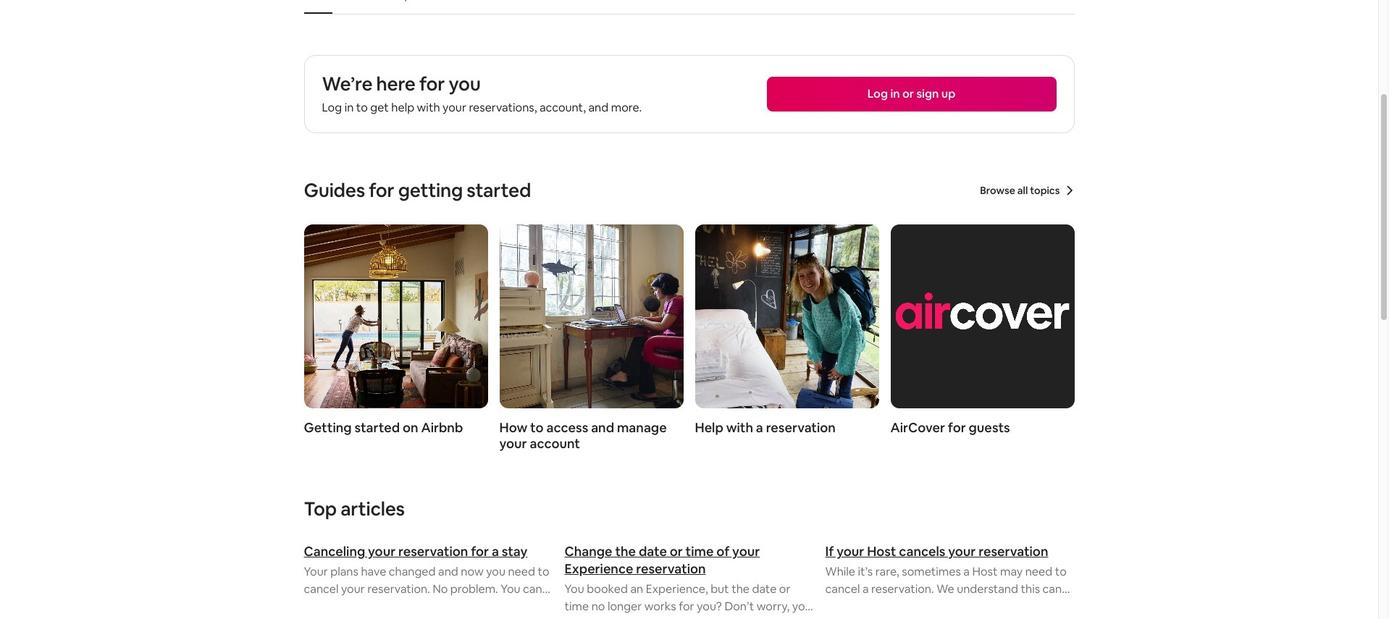 Task type: locate. For each thing, give the bounding box(es) containing it.
0 horizontal spatial cancel
[[304, 582, 339, 597]]

reservation
[[766, 419, 836, 436], [398, 543, 468, 560], [979, 543, 1049, 560], [636, 561, 706, 577]]

reservations,
[[469, 100, 537, 115]]

or up the experience,
[[670, 543, 683, 560]]

need for canceling your reservation for a stay
[[508, 564, 535, 580]]

you up don't
[[565, 582, 584, 597]]

2 can from the left
[[1043, 582, 1062, 597]]

a left stay
[[492, 543, 499, 560]]

0 vertical spatial time
[[686, 543, 714, 560]]

need inside if your host cancels your reservation while it's rare, sometimes a host may need to cancel a reservation. we understand this can impact your plans in a big way. rest assured that…
[[1025, 564, 1053, 580]]

to right how
[[530, 419, 544, 436]]

you up changes
[[501, 582, 521, 597]]

1 can from the left
[[523, 582, 542, 597]]

0 vertical spatial the
[[615, 543, 636, 560]]

1 vertical spatial the
[[732, 582, 750, 597]]

change
[[565, 543, 612, 560]]

cancel up impact
[[825, 582, 860, 597]]

in inside we're here for you log in to get help with your reservations, account, and more.
[[345, 100, 354, 115]]

you inside we're here for you log in to get help with your reservations, account, and more.
[[449, 72, 481, 96]]

1 vertical spatial started
[[355, 419, 400, 436]]

for right guides
[[369, 178, 394, 203]]

0 vertical spatial may
[[1000, 564, 1023, 580]]

0 horizontal spatial plans
[[330, 564, 359, 580]]

started left on
[[355, 419, 400, 436]]

to up assured
[[1055, 564, 1067, 580]]

1 horizontal spatial host
[[972, 564, 998, 580]]

2 horizontal spatial you
[[687, 616, 707, 619]]

1 vertical spatial in
[[922, 599, 932, 614]]

host up understand on the bottom right of page
[[972, 564, 998, 580]]

can for if your host cancels your reservation
[[1043, 582, 1062, 597]]

aircover for guests
[[891, 419, 1010, 436]]

0 horizontal spatial have
[[361, 564, 386, 580]]

date up an
[[639, 543, 667, 560]]

1 horizontal spatial time
[[686, 543, 714, 560]]

have inside the 'canceling your reservation for a stay your plans have changed and now you need to cancel your reservation. no problem. you can go to your trips to cancel or make changes to your …'
[[361, 564, 386, 580]]

your up trips
[[341, 582, 365, 597]]

getting
[[398, 178, 463, 203]]

the up don't
[[732, 582, 750, 597]]

may down you?
[[709, 616, 732, 619]]

0 vertical spatial started
[[467, 178, 531, 203]]

for up 'out!'
[[679, 599, 694, 614]]

changed
[[389, 564, 436, 580]]

can inside if your host cancels your reservation while it's rare, sometimes a host may need to cancel a reservation. we understand this can impact your plans in a big way. rest assured that…
[[1043, 582, 1062, 597]]

and up the no
[[438, 564, 458, 580]]

1 horizontal spatial with
[[726, 419, 753, 436]]

0 vertical spatial and
[[589, 100, 609, 115]]

reservation. down rare,
[[871, 582, 934, 597]]

…
[[330, 616, 338, 619]]

reservation. for host
[[871, 582, 934, 597]]

time left of
[[686, 543, 714, 560]]

0 horizontal spatial you
[[449, 72, 481, 96]]

0 vertical spatial plans
[[330, 564, 359, 580]]

go
[[304, 599, 318, 614]]

or inside the 'canceling your reservation for a stay your plans have changed and now you need to cancel your reservation. no problem. you can go to your trips to cancel or make changes to your …'
[[441, 599, 452, 614]]

0 horizontal spatial started
[[355, 419, 400, 436]]

while
[[825, 564, 855, 580]]

or up worry,
[[779, 582, 791, 597]]

1 horizontal spatial started
[[467, 178, 531, 203]]

0 vertical spatial you
[[449, 72, 481, 96]]

or down the no
[[441, 599, 452, 614]]

in
[[345, 100, 354, 115], [922, 599, 932, 614]]

you inside the 'canceling your reservation for a stay your plans have changed and now you need to cancel your reservation. no problem. you can go to your trips to cancel or make changes to your …'
[[486, 564, 506, 580]]

1 vertical spatial and
[[591, 419, 614, 436]]

1 horizontal spatial you
[[565, 582, 584, 597]]

need up this
[[1025, 564, 1053, 580]]

2 vertical spatial and
[[438, 564, 458, 580]]

1 horizontal spatial may
[[1000, 564, 1023, 580]]

0 vertical spatial date
[[639, 543, 667, 560]]

reservation. inside the 'canceling your reservation for a stay your plans have changed and now you need to cancel your reservation. no problem. you can go to your trips to cancel or make changes to your …'
[[367, 582, 430, 597]]

your inside we're here for you log in to get help with your reservations, account, and more.
[[443, 100, 466, 115]]

it's
[[858, 564, 873, 580]]

a
[[756, 419, 763, 436], [492, 543, 499, 560], [964, 564, 970, 580], [863, 582, 869, 597], [934, 599, 940, 614]]

reservation. inside if your host cancels your reservation while it's rare, sometimes a host may need to cancel a reservation. we understand this can impact your plans in a big way. rest assured that…
[[871, 582, 934, 597]]

1 horizontal spatial can
[[1043, 582, 1062, 597]]

1 horizontal spatial reservation.
[[871, 582, 934, 597]]

0 horizontal spatial or
[[441, 599, 452, 614]]

1 reservation. from the left
[[367, 582, 430, 597]]

stay
[[502, 543, 528, 560]]

an
[[631, 582, 643, 597]]

reservation inside if your host cancels your reservation while it's rare, sometimes a host may need to cancel a reservation. we understand this can impact your plans in a big way. rest assured that…
[[979, 543, 1049, 560]]

reservation inside the 'canceling your reservation for a stay your plans have changed and now you need to cancel your reservation. no problem. you can go to your trips to cancel or make changes to your …'
[[398, 543, 468, 560]]

and right the "access"
[[591, 419, 614, 436]]

started
[[467, 178, 531, 203], [355, 419, 400, 436]]

can up changes
[[523, 582, 542, 597]]

changes
[[486, 599, 531, 614]]

0 horizontal spatial time
[[565, 599, 589, 614]]

you right now
[[486, 564, 506, 580]]

plans down canceling
[[330, 564, 359, 580]]

can right this
[[1043, 582, 1062, 597]]

to left get on the left
[[356, 100, 368, 115]]

for right "here"
[[419, 72, 445, 96]]

your right of
[[732, 543, 760, 560]]

reservation.
[[367, 582, 430, 597], [871, 582, 934, 597]]

a down it's
[[863, 582, 869, 597]]

your up changed
[[368, 543, 396, 560]]

miss
[[637, 616, 661, 619]]

aircover for guests link
[[891, 225, 1075, 436]]

need
[[508, 564, 535, 580], [1025, 564, 1053, 580]]

to down 'longer'
[[623, 616, 635, 619]]

reservation. for reservation
[[367, 582, 430, 597]]

1 vertical spatial may
[[709, 616, 732, 619]]

1 vertical spatial time
[[565, 599, 589, 614]]

you inside the 'canceling your reservation for a stay your plans have changed and now you need to cancel your reservation. no problem. you can go to your trips to cancel or make changes to your …'
[[501, 582, 521, 597]]

out!
[[664, 616, 685, 619]]

browse all topics
[[980, 184, 1060, 197]]

0 horizontal spatial can
[[523, 582, 542, 597]]

for inside the 'canceling your reservation for a stay your plans have changed and now you need to cancel your reservation. no problem. you can go to your trips to cancel or make changes to your …'
[[471, 543, 489, 560]]

but
[[711, 582, 729, 597]]

the
[[615, 543, 636, 560], [732, 582, 750, 597]]

reservation inside change the date or time of your experience reservation you booked an experience, but the date or time no longer works for you? don't worry, you don't have to miss out! you may be able
[[636, 561, 706, 577]]

1 vertical spatial or
[[779, 582, 791, 597]]

0 horizontal spatial may
[[709, 616, 732, 619]]

1 vertical spatial with
[[726, 419, 753, 436]]

2 vertical spatial you
[[792, 599, 812, 614]]

your
[[443, 100, 466, 115], [499, 435, 527, 452], [368, 543, 396, 560], [732, 543, 760, 560], [837, 543, 864, 560], [948, 543, 976, 560], [341, 582, 365, 597], [335, 599, 358, 614], [865, 599, 889, 614], [304, 616, 328, 619]]

cancel
[[304, 582, 339, 597], [825, 582, 860, 597], [403, 599, 438, 614]]

and left more.
[[589, 100, 609, 115]]

cancel inside if your host cancels your reservation while it's rare, sometimes a host may need to cancel a reservation. we understand this can impact your plans in a big way. rest assured that…
[[825, 582, 860, 597]]

problem.
[[450, 582, 498, 597]]

cancel down the no
[[403, 599, 438, 614]]

1 horizontal spatial the
[[732, 582, 750, 597]]

plans
[[330, 564, 359, 580], [892, 599, 920, 614]]

for inside change the date or time of your experience reservation you booked an experience, but the date or time no longer works for you? don't worry, you don't have to miss out! you may be able
[[679, 599, 694, 614]]

1 vertical spatial date
[[752, 582, 777, 597]]

1 horizontal spatial have
[[595, 616, 621, 619]]

big
[[943, 599, 960, 614]]

account
[[530, 435, 580, 452]]

time up don't
[[565, 599, 589, 614]]

you down you?
[[687, 616, 707, 619]]

may inside change the date or time of your experience reservation you booked an experience, but the date or time no longer works for you? don't worry, you don't have to miss out! you may be able
[[709, 616, 732, 619]]

with right 'help'
[[726, 419, 753, 436]]

can inside the 'canceling your reservation for a stay your plans have changed and now you need to cancel your reservation. no problem. you can go to your trips to cancel or make changes to your …'
[[523, 582, 542, 597]]

0 horizontal spatial need
[[508, 564, 535, 580]]

or
[[670, 543, 683, 560], [779, 582, 791, 597], [441, 599, 452, 614]]

you right worry,
[[792, 599, 812, 614]]

2 horizontal spatial or
[[779, 582, 791, 597]]

1 horizontal spatial need
[[1025, 564, 1053, 580]]

plans inside if your host cancels your reservation while it's rare, sometimes a host may need to cancel a reservation. we understand this can impact your plans in a big way. rest assured that…
[[892, 599, 920, 614]]

2 horizontal spatial you
[[792, 599, 812, 614]]

booked
[[587, 582, 628, 597]]

need for if your host cancels your reservation
[[1025, 564, 1053, 580]]

1 horizontal spatial you
[[486, 564, 506, 580]]

date up worry,
[[752, 582, 777, 597]]

way.
[[962, 599, 985, 614]]

a right 'help'
[[756, 419, 763, 436]]

the logo for aircover, in red and white letters, on a black background. image
[[891, 225, 1075, 409]]

you up "reservations,"
[[449, 72, 481, 96]]

account,
[[540, 100, 586, 115]]

may
[[1000, 564, 1023, 580], [709, 616, 732, 619]]

canceling your reservation for a stay your plans have changed and now you need to cancel your reservation. no problem. you can go to your trips to cancel or make changes to your …
[[304, 543, 549, 619]]

2 need from the left
[[1025, 564, 1053, 580]]

in right "log"
[[345, 100, 354, 115]]

your left "reservations,"
[[443, 100, 466, 115]]

you
[[501, 582, 521, 597], [565, 582, 584, 597], [687, 616, 707, 619]]

with right help
[[417, 100, 440, 115]]

you
[[449, 72, 481, 96], [486, 564, 506, 580], [792, 599, 812, 614]]

in left big
[[922, 599, 932, 614]]

have up trips
[[361, 564, 386, 580]]

to right changes
[[534, 599, 545, 614]]

getting
[[304, 419, 352, 436]]

0 vertical spatial have
[[361, 564, 386, 580]]

1 need from the left
[[508, 564, 535, 580]]

assured
[[1014, 599, 1056, 614]]

and
[[589, 100, 609, 115], [591, 419, 614, 436], [438, 564, 458, 580]]

of
[[717, 543, 730, 560]]

more.
[[611, 100, 642, 115]]

1 vertical spatial host
[[972, 564, 998, 580]]

and inside we're here for you log in to get help with your reservations, account, and more.
[[589, 100, 609, 115]]

browse all topics link
[[980, 184, 1075, 197]]

your left account
[[499, 435, 527, 452]]

for up now
[[471, 543, 489, 560]]

reservation. down changed
[[367, 582, 430, 597]]

1 vertical spatial you
[[486, 564, 506, 580]]

0 vertical spatial in
[[345, 100, 354, 115]]

for
[[419, 72, 445, 96], [369, 178, 394, 203], [948, 419, 966, 436], [471, 543, 489, 560], [679, 599, 694, 614]]

have inside change the date or time of your experience reservation you booked an experience, but the date or time no longer works for you? don't worry, you don't have to miss out! you may be able
[[595, 616, 621, 619]]

0 horizontal spatial with
[[417, 100, 440, 115]]

person sitting at desk by a window, working on their laptop. image
[[499, 225, 683, 409]]

0 horizontal spatial host
[[867, 543, 896, 560]]

need down stay
[[508, 564, 535, 580]]

with
[[417, 100, 440, 115], [726, 419, 753, 436]]

date
[[639, 543, 667, 560], [752, 582, 777, 597]]

manage
[[617, 419, 667, 436]]

and inside the 'canceling your reservation for a stay your plans have changed and now you need to cancel your reservation. no problem. you can go to your trips to cancel or make changes to your …'
[[438, 564, 458, 580]]

started right getting
[[467, 178, 531, 203]]

don't
[[725, 599, 754, 614]]

your right if
[[837, 543, 864, 560]]

host
[[867, 543, 896, 560], [972, 564, 998, 580]]

1 horizontal spatial plans
[[892, 599, 920, 614]]

1 horizontal spatial date
[[752, 582, 777, 597]]

on
[[403, 419, 418, 436]]

your right impact
[[865, 599, 889, 614]]

need inside the 'canceling your reservation for a stay your plans have changed and now you need to cancel your reservation. no problem. you can go to your trips to cancel or make changes to your …'
[[508, 564, 535, 580]]

0 horizontal spatial reservation.
[[367, 582, 430, 597]]

and inside how to access and manage your account
[[591, 419, 614, 436]]

1 horizontal spatial cancel
[[403, 599, 438, 614]]

the up experience
[[615, 543, 636, 560]]

0 horizontal spatial in
[[345, 100, 354, 115]]

plans down rare,
[[892, 599, 920, 614]]

2 reservation. from the left
[[871, 582, 934, 597]]

person opening a glass sliding door in a nicely designed space image
[[304, 225, 488, 409]]

tab list
[[304, 0, 1075, 14]]

0 vertical spatial with
[[417, 100, 440, 115]]

2 vertical spatial or
[[441, 599, 452, 614]]

can
[[523, 582, 542, 597], [1043, 582, 1062, 597]]

1 horizontal spatial in
[[922, 599, 932, 614]]

may inside if your host cancels your reservation while it's rare, sometimes a host may need to cancel a reservation. we understand this can impact your plans in a big way. rest assured that…
[[1000, 564, 1023, 580]]

1 vertical spatial have
[[595, 616, 621, 619]]

2 horizontal spatial cancel
[[825, 582, 860, 597]]

1 vertical spatial plans
[[892, 599, 920, 614]]

top articles
[[304, 497, 405, 522]]

0 horizontal spatial the
[[615, 543, 636, 560]]

have
[[361, 564, 386, 580], [595, 616, 621, 619]]

0 horizontal spatial you
[[501, 582, 521, 597]]

this
[[1021, 582, 1040, 597]]

a down if your host cancels your reservation link
[[964, 564, 970, 580]]

may up this
[[1000, 564, 1023, 580]]

help with a reservation
[[695, 419, 836, 436]]

cancel down "your"
[[304, 582, 339, 597]]

trips
[[361, 599, 387, 614]]

time
[[686, 543, 714, 560], [565, 599, 589, 614]]

host up rare,
[[867, 543, 896, 560]]

0 horizontal spatial date
[[639, 543, 667, 560]]

have down 'no'
[[595, 616, 621, 619]]

0 vertical spatial or
[[670, 543, 683, 560]]



Task type: vqa. For each thing, say whether or not it's contained in the screenshot.
reservation inside the "Link"
yes



Task type: describe. For each thing, give the bounding box(es) containing it.
plans inside the 'canceling your reservation for a stay your plans have changed and now you need to cancel your reservation. no problem. you can go to your trips to cancel or make changes to your …'
[[330, 564, 359, 580]]

guides for getting started
[[304, 178, 531, 203]]

cancel for canceling
[[304, 582, 339, 597]]

guests
[[969, 419, 1010, 436]]

articles
[[341, 497, 405, 522]]

getting started on airbnb
[[304, 419, 463, 436]]

1 horizontal spatial or
[[670, 543, 683, 560]]

how to access and manage your account link
[[499, 225, 683, 452]]

cancel for if
[[825, 582, 860, 597]]

help
[[391, 100, 414, 115]]

your up the …
[[335, 599, 358, 614]]

no
[[433, 582, 448, 597]]

a inside the 'canceling your reservation for a stay your plans have changed and now you need to cancel your reservation. no problem. you can go to your trips to cancel or make changes to your …'
[[492, 543, 499, 560]]

works
[[644, 599, 676, 614]]

to inside how to access and manage your account
[[530, 419, 544, 436]]

getting started on airbnb link
[[304, 225, 488, 436]]

if your host cancels your reservation link
[[825, 543, 1075, 561]]

guides
[[304, 178, 365, 203]]

experience,
[[646, 582, 708, 597]]

a inside 'link'
[[756, 419, 763, 436]]

your inside how to access and manage your account
[[499, 435, 527, 452]]

started inside 'link'
[[355, 419, 400, 436]]

able
[[751, 616, 774, 619]]

top
[[304, 497, 337, 522]]

experience
[[565, 561, 633, 577]]

that…
[[825, 616, 856, 619]]

help with a reservation link
[[695, 225, 879, 436]]

all
[[1018, 184, 1028, 197]]

be
[[734, 616, 748, 619]]

how
[[499, 419, 528, 436]]

for inside we're here for you log in to get help with your reservations, account, and more.
[[419, 72, 445, 96]]

rest
[[988, 599, 1012, 614]]

your down go in the left of the page
[[304, 616, 328, 619]]

if your host cancels your reservation while it's rare, sometimes a host may need to cancel a reservation. we understand this can impact your plans in a big way. rest assured that…
[[825, 543, 1067, 619]]

a left big
[[934, 599, 940, 614]]

impact
[[825, 599, 863, 614]]

understand
[[957, 582, 1018, 597]]

here
[[376, 72, 416, 96]]

airbnb
[[421, 419, 463, 436]]

now
[[461, 564, 484, 580]]

we're
[[322, 72, 373, 96]]

in inside if your host cancels your reservation while it's rare, sometimes a host may need to cancel a reservation. we understand this can impact your plans in a big way. rest assured that…
[[922, 599, 932, 614]]

canceling your reservation for a stay link
[[304, 543, 553, 561]]

access
[[547, 419, 588, 436]]

make
[[455, 599, 484, 614]]

rare,
[[876, 564, 900, 580]]

sometimes
[[902, 564, 961, 580]]

you inside change the date or time of your experience reservation you booked an experience, but the date or time no longer works for you? don't worry, you don't have to miss out! you may be able
[[792, 599, 812, 614]]

we're here for you log in to get help with your reservations, account, and more.
[[322, 72, 642, 115]]

your up sometimes
[[948, 543, 976, 560]]

canceling
[[304, 543, 365, 560]]

help
[[695, 419, 724, 436]]

with inside we're here for you log in to get help with your reservations, account, and more.
[[417, 100, 440, 115]]

get
[[370, 100, 389, 115]]

to inside change the date or time of your experience reservation you booked an experience, but the date or time no longer works for you? don't worry, you don't have to miss out! you may be able
[[623, 616, 635, 619]]

if
[[825, 543, 834, 560]]

change the date or time of your experience reservation link
[[565, 543, 814, 578]]

don't
[[565, 616, 593, 619]]

to left experience
[[538, 564, 549, 580]]

for left guests
[[948, 419, 966, 436]]

cancels
[[899, 543, 946, 560]]

reservation inside 'link'
[[766, 419, 836, 436]]

your
[[304, 564, 328, 580]]

your inside change the date or time of your experience reservation you booked an experience, but the date or time no longer works for you? don't worry, you don't have to miss out! you may be able
[[732, 543, 760, 560]]

log
[[322, 100, 342, 115]]

browse
[[980, 184, 1015, 197]]

to up the …
[[321, 599, 332, 614]]

we
[[937, 582, 954, 597]]

0 vertical spatial host
[[867, 543, 896, 560]]

to inside if your host cancels your reservation while it's rare, sometimes a host may need to cancel a reservation. we understand this can impact your plans in a big way. rest assured that…
[[1055, 564, 1067, 580]]

you?
[[697, 599, 722, 614]]

traveler with a suitcase and backpack in a bedroom where they'll be staying. image
[[695, 225, 879, 409]]

to inside we're here for you log in to get help with your reservations, account, and more.
[[356, 100, 368, 115]]

worry,
[[757, 599, 790, 614]]

no
[[592, 599, 605, 614]]

change the date or time of your experience reservation you booked an experience, but the date or time no longer works for you? don't worry, you don't have to miss out! you may be able 
[[565, 543, 812, 619]]

longer
[[608, 599, 642, 614]]

topics
[[1030, 184, 1060, 197]]

how to access and manage your account
[[499, 419, 667, 452]]

with inside 'link'
[[726, 419, 753, 436]]

aircover
[[891, 419, 945, 436]]

to right trips
[[389, 599, 401, 614]]

can for canceling your reservation for a stay
[[523, 582, 542, 597]]



